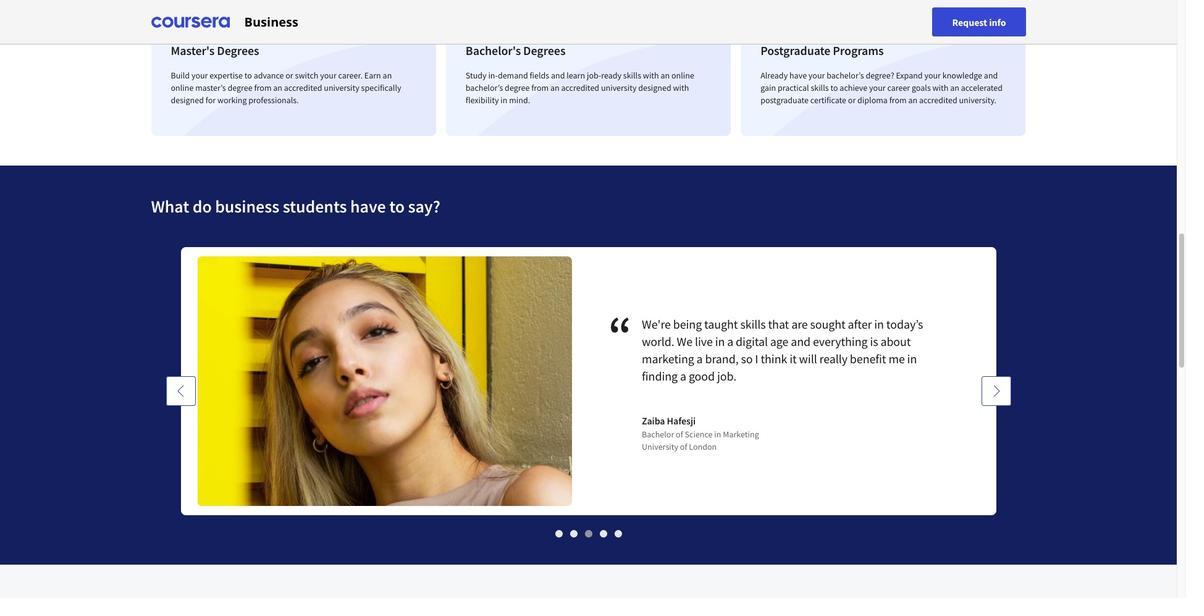 Task type: describe. For each thing, give the bounding box(es) containing it.
from inside already have your bachelor's degree? expand your knowledge and gain practical skills to achieve your career goals with an accelerated postgraduate certificate or diploma from an accredited university.
[[890, 95, 907, 106]]

skills inside study in-demand fields and learn job-ready skills with an online bachelor's degree from an accredited university designed with flexibility in mind.
[[624, 70, 642, 81]]

in up the is
[[875, 317, 885, 332]]

finding
[[642, 368, 678, 384]]

online for master's degrees
[[171, 82, 194, 93]]

bachelor's
[[466, 43, 521, 58]]

from for master's degrees
[[254, 82, 272, 93]]

request info
[[953, 16, 1007, 28]]

career.
[[339, 70, 363, 81]]

master's
[[171, 43, 215, 58]]

2 vertical spatial a
[[681, 368, 687, 384]]

your right the switch
[[320, 70, 337, 81]]

we
[[677, 334, 693, 349]]

is
[[871, 334, 879, 349]]

say?
[[408, 195, 441, 218]]

and inside "we're being taught skills that are sought after in today's world. we live in a digital age and everything is about marketing a brand, so i think it will really benefit me in finding a good job."
[[791, 334, 811, 349]]

request info button
[[933, 7, 1027, 36]]

certificate
[[811, 95, 847, 106]]

bachelor's inside study in-demand fields and learn job-ready skills with an online bachelor's degree from an accredited university designed with flexibility in mind.
[[466, 82, 503, 93]]

degree for master's
[[228, 82, 253, 93]]

world.
[[642, 334, 675, 349]]

job-
[[587, 70, 602, 81]]

brand,
[[706, 351, 739, 367]]

request
[[953, 16, 988, 28]]

0 vertical spatial of
[[676, 429, 684, 440]]

achieve
[[840, 82, 868, 93]]

accredited for bachelor's degrees
[[562, 82, 600, 93]]

info
[[990, 16, 1007, 28]]

for
[[206, 95, 216, 106]]

digital
[[736, 334, 768, 349]]

0 horizontal spatial with
[[643, 70, 659, 81]]

what
[[151, 195, 189, 218]]

your down degree?
[[870, 82, 886, 93]]

in inside study in-demand fields and learn job-ready skills with an online bachelor's degree from an accredited university designed with flexibility in mind.
[[501, 95, 508, 106]]

expertise
[[210, 70, 243, 81]]

switch
[[295, 70, 319, 81]]

and inside already have your bachelor's degree? expand your knowledge and gain practical skills to achieve your career goals with an accelerated postgraduate certificate or diploma from an accredited university.
[[985, 70, 999, 81]]

degrees for master's degrees
[[217, 43, 259, 58]]

skills inside "we're being taught skills that are sought after in today's world. we live in a digital age and everything is about marketing a brand, so i think it will really benefit me in finding a good job."
[[741, 317, 766, 332]]

accelerated
[[962, 82, 1003, 93]]

mind.
[[510, 95, 531, 106]]

do
[[193, 195, 212, 218]]

master's degrees
[[171, 43, 259, 58]]

taught
[[705, 317, 738, 332]]

bachelor
[[642, 429, 675, 440]]

diploma
[[858, 95, 888, 106]]

i
[[756, 351, 759, 367]]

marketing
[[642, 351, 695, 367]]

today's
[[887, 317, 924, 332]]

in right 'me' on the right of page
[[908, 351, 918, 367]]

professionals.
[[249, 95, 299, 106]]

career
[[888, 82, 911, 93]]

earn
[[365, 70, 381, 81]]

job.
[[718, 368, 737, 384]]

really
[[820, 351, 848, 367]]

will
[[800, 351, 818, 367]]

online for bachelor's degrees
[[672, 70, 695, 81]]

we're
[[642, 317, 671, 332]]

everything
[[814, 334, 868, 349]]

students
[[283, 195, 347, 218]]

already have your bachelor's degree? expand your knowledge and gain practical skills to achieve your career goals with an accelerated postgraduate certificate or diploma from an accredited university.
[[761, 70, 1003, 106]]

sought
[[811, 317, 846, 332]]

fields
[[530, 70, 550, 81]]

good
[[689, 368, 715, 384]]

slides element
[[151, 527, 1027, 540]]

next image
[[991, 385, 1003, 398]]

zaiba hafesji bachelor of science in marketing university of london
[[642, 415, 760, 453]]

postgraduate programs
[[761, 43, 884, 58]]

degree for bachelor's
[[505, 82, 530, 93]]

coursera image
[[151, 12, 230, 32]]

about
[[881, 334, 912, 349]]

flexibility
[[466, 95, 499, 106]]

bachelor's inside already have your bachelor's degree? expand your knowledge and gain practical skills to achieve your career goals with an accelerated postgraduate certificate or diploma from an accredited university.
[[827, 70, 865, 81]]

ready
[[602, 70, 622, 81]]

what do business students have to say?
[[151, 195, 441, 218]]

your down the postgraduate programs
[[809, 70, 826, 81]]

from for bachelor's degrees
[[532, 82, 549, 93]]

accredited for master's degrees
[[284, 82, 322, 93]]

1 horizontal spatial a
[[697, 351, 703, 367]]

specifically
[[361, 82, 402, 93]]

it
[[790, 351, 797, 367]]

previous image
[[175, 385, 187, 398]]

master's
[[195, 82, 226, 93]]

build
[[171, 70, 190, 81]]

your up goals
[[925, 70, 942, 81]]

london
[[689, 441, 717, 453]]

in right live
[[716, 334, 725, 349]]



Task type: vqa. For each thing, say whether or not it's contained in the screenshot.
bottommost "Coursera"
no



Task type: locate. For each thing, give the bounding box(es) containing it.
postgraduate
[[761, 95, 809, 106]]

0 horizontal spatial have
[[351, 195, 386, 218]]

already
[[761, 70, 788, 81]]

skills right ready
[[624, 70, 642, 81]]

learn
[[567, 70, 586, 81]]

think
[[761, 351, 788, 367]]

1 vertical spatial to
[[831, 82, 839, 93]]

degrees
[[217, 43, 259, 58], [524, 43, 566, 58]]

with inside already have your bachelor's degree? expand your knowledge and gain practical skills to achieve your career goals with an accelerated postgraduate certificate or diploma from an accredited university.
[[933, 82, 949, 93]]

0 horizontal spatial online
[[171, 82, 194, 93]]

and up accelerated
[[985, 70, 999, 81]]

or left the switch
[[286, 70, 293, 81]]

2 horizontal spatial a
[[728, 334, 734, 349]]

0 horizontal spatial or
[[286, 70, 293, 81]]

from inside study in-demand fields and learn job-ready skills with an online bachelor's degree from an accredited university designed with flexibility in mind.
[[532, 82, 549, 93]]

2 horizontal spatial accredited
[[920, 95, 958, 106]]

1 horizontal spatial from
[[532, 82, 549, 93]]

university down ready
[[601, 82, 637, 93]]

1 vertical spatial bachelor's
[[466, 82, 503, 93]]

1 horizontal spatial to
[[390, 195, 405, 218]]

degrees up fields
[[524, 43, 566, 58]]

university
[[324, 82, 360, 93], [601, 82, 637, 93]]

designed
[[639, 82, 672, 93], [171, 95, 204, 106]]

1 university from the left
[[324, 82, 360, 93]]

2 horizontal spatial from
[[890, 95, 907, 106]]

business
[[215, 195, 280, 218]]

accredited
[[284, 82, 322, 93], [562, 82, 600, 93], [920, 95, 958, 106]]

1 horizontal spatial university
[[601, 82, 637, 93]]

skills
[[624, 70, 642, 81], [811, 82, 829, 93], [741, 317, 766, 332]]

2 degree from the left
[[505, 82, 530, 93]]

2 horizontal spatial to
[[831, 82, 839, 93]]

university inside study in-demand fields and learn job-ready skills with an online bachelor's degree from an accredited university designed with flexibility in mind.
[[601, 82, 637, 93]]

hafesji
[[667, 415, 696, 427]]

me
[[889, 351, 905, 367]]

to up certificate
[[831, 82, 839, 93]]

1 vertical spatial or
[[849, 95, 856, 106]]

postgraduate
[[761, 43, 831, 58]]

1 degree from the left
[[228, 82, 253, 93]]

degree?
[[866, 70, 895, 81]]

1 horizontal spatial accredited
[[562, 82, 600, 93]]

1 horizontal spatial have
[[790, 70, 807, 81]]

2 vertical spatial to
[[390, 195, 405, 218]]

to left say?
[[390, 195, 405, 218]]

1 horizontal spatial bachelor's
[[827, 70, 865, 81]]

2 horizontal spatial skills
[[811, 82, 829, 93]]

2 horizontal spatial and
[[985, 70, 999, 81]]

of left london
[[681, 441, 688, 453]]

or
[[286, 70, 293, 81], [849, 95, 856, 106]]

degree inside study in-demand fields and learn job-ready skills with an online bachelor's degree from an accredited university designed with flexibility in mind.
[[505, 82, 530, 93]]

0 vertical spatial skills
[[624, 70, 642, 81]]

advance
[[254, 70, 284, 81]]

goals
[[912, 82, 931, 93]]

we're being taught skills that are sought after in today's world. we live in a digital age and everything is about marketing a brand, so i think it will really benefit me in finding a good job.
[[642, 317, 924, 384]]

degree inside build your expertise to advance or switch your career. earn an online master's degree from an accredited university specifically designed for working professionals.
[[228, 82, 253, 93]]

study in-demand fields and learn job-ready skills with an online bachelor's degree from an accredited university designed with flexibility in mind.
[[466, 70, 695, 106]]

1 vertical spatial of
[[681, 441, 688, 453]]

0 horizontal spatial a
[[681, 368, 687, 384]]

university for bachelor's degrees
[[601, 82, 637, 93]]

have right students
[[351, 195, 386, 218]]

in left mind.
[[501, 95, 508, 106]]

and down are
[[791, 334, 811, 349]]

0 vertical spatial to
[[245, 70, 252, 81]]

a left good
[[681, 368, 687, 384]]

skills up digital
[[741, 317, 766, 332]]

0 horizontal spatial and
[[551, 70, 565, 81]]

from down advance
[[254, 82, 272, 93]]

1 horizontal spatial with
[[674, 82, 690, 93]]

and left the learn
[[551, 70, 565, 81]]

a up good
[[697, 351, 703, 367]]

university.
[[960, 95, 997, 106]]

accredited inside study in-demand fields and learn job-ready skills with an online bachelor's degree from an accredited university designed with flexibility in mind.
[[562, 82, 600, 93]]

0 vertical spatial a
[[728, 334, 734, 349]]

demand
[[498, 70, 528, 81]]

online inside build your expertise to advance or switch your career. earn an online master's degree from an accredited university specifically designed for working professionals.
[[171, 82, 194, 93]]

list containing master's degrees
[[146, 7, 1031, 141]]

in-
[[489, 70, 498, 81]]

and inside study in-demand fields and learn job-ready skills with an online bachelor's degree from an accredited university designed with flexibility in mind.
[[551, 70, 565, 81]]

marketing
[[723, 429, 760, 440]]

"
[[609, 303, 642, 365]]

1 horizontal spatial degrees
[[524, 43, 566, 58]]

0 horizontal spatial accredited
[[284, 82, 322, 93]]

0 horizontal spatial degree
[[228, 82, 253, 93]]

0 horizontal spatial skills
[[624, 70, 642, 81]]

have up practical
[[790, 70, 807, 81]]

1 horizontal spatial designed
[[639, 82, 672, 93]]

so
[[741, 351, 753, 367]]

2 horizontal spatial with
[[933, 82, 949, 93]]

that
[[769, 317, 790, 332]]

designed inside build your expertise to advance or switch your career. earn an online master's degree from an accredited university specifically designed for working professionals.
[[171, 95, 204, 106]]

accredited inside build your expertise to advance or switch your career. earn an online master's degree from an accredited university specifically designed for working professionals.
[[284, 82, 322, 93]]

a up brand, at bottom
[[728, 334, 734, 349]]

university inside build your expertise to advance or switch your career. earn an online master's degree from an accredited university specifically designed for working professionals.
[[324, 82, 360, 93]]

to left advance
[[245, 70, 252, 81]]

0 vertical spatial have
[[790, 70, 807, 81]]

degree up working
[[228, 82, 253, 93]]

or inside build your expertise to advance or switch your career. earn an online master's degree from an accredited university specifically designed for working professionals.
[[286, 70, 293, 81]]

study
[[466, 70, 487, 81]]

previous testimonial element
[[166, 376, 196, 598]]

1 horizontal spatial degree
[[505, 82, 530, 93]]

next testimonial element
[[982, 376, 1012, 598]]

from down fields
[[532, 82, 549, 93]]

0 horizontal spatial designed
[[171, 95, 204, 106]]

in right science
[[715, 429, 722, 440]]

online inside study in-demand fields and learn job-ready skills with an online bachelor's degree from an accredited university designed with flexibility in mind.
[[672, 70, 695, 81]]

accredited down goals
[[920, 95, 958, 106]]

from inside build your expertise to advance or switch your career. earn an online master's degree from an accredited university specifically designed for working professionals.
[[254, 82, 272, 93]]

list
[[146, 7, 1031, 141]]

designed inside study in-demand fields and learn job-ready skills with an online bachelor's degree from an accredited university designed with flexibility in mind.
[[639, 82, 672, 93]]

bachelor's up flexibility
[[466, 82, 503, 93]]

being
[[674, 317, 702, 332]]

0 horizontal spatial to
[[245, 70, 252, 81]]

have inside already have your bachelor's degree? expand your knowledge and gain practical skills to achieve your career goals with an accelerated postgraduate certificate or diploma from an accredited university.
[[790, 70, 807, 81]]

2 vertical spatial skills
[[741, 317, 766, 332]]

an
[[383, 70, 392, 81], [661, 70, 670, 81], [273, 82, 283, 93], [551, 82, 560, 93], [951, 82, 960, 93], [909, 95, 918, 106]]

programs
[[834, 43, 884, 58]]

bachelor's degrees
[[466, 43, 566, 58]]

or inside already have your bachelor's degree? expand your knowledge and gain practical skills to achieve your career goals with an accelerated postgraduate certificate or diploma from an accredited university.
[[849, 95, 856, 106]]

to
[[245, 70, 252, 81], [831, 82, 839, 93], [390, 195, 405, 218]]

university
[[642, 441, 679, 453]]

your up the master's
[[192, 70, 208, 81]]

skills inside already have your bachelor's degree? expand your knowledge and gain practical skills to achieve your career goals with an accelerated postgraduate certificate or diploma from an accredited university.
[[811, 82, 829, 93]]

1 vertical spatial a
[[697, 351, 703, 367]]

age
[[771, 334, 789, 349]]

2 degrees from the left
[[524, 43, 566, 58]]

skills up certificate
[[811, 82, 829, 93]]

bachelor's up achieve
[[827, 70, 865, 81]]

testimonial by zaiba hafesji image
[[197, 257, 572, 506]]

0 horizontal spatial bachelor's
[[466, 82, 503, 93]]

1 horizontal spatial or
[[849, 95, 856, 106]]

degrees up expertise
[[217, 43, 259, 58]]

0 horizontal spatial from
[[254, 82, 272, 93]]

university down career.
[[324, 82, 360, 93]]

or down achieve
[[849, 95, 856, 106]]

1 horizontal spatial skills
[[741, 317, 766, 332]]

with
[[643, 70, 659, 81], [674, 82, 690, 93], [933, 82, 949, 93]]

1 degrees from the left
[[217, 43, 259, 58]]

expand
[[897, 70, 923, 81]]

degree up mind.
[[505, 82, 530, 93]]

0 vertical spatial online
[[672, 70, 695, 81]]

from down career
[[890, 95, 907, 106]]

0 horizontal spatial university
[[324, 82, 360, 93]]

have
[[790, 70, 807, 81], [351, 195, 386, 218]]

1 vertical spatial designed
[[171, 95, 204, 106]]

science
[[685, 429, 713, 440]]

practical
[[778, 82, 810, 93]]

2 university from the left
[[601, 82, 637, 93]]

zaiba
[[642, 415, 665, 427]]

accredited down the switch
[[284, 82, 322, 93]]

1 vertical spatial online
[[171, 82, 194, 93]]

your
[[192, 70, 208, 81], [320, 70, 337, 81], [809, 70, 826, 81], [925, 70, 942, 81], [870, 82, 886, 93]]

university for master's degrees
[[324, 82, 360, 93]]

0 vertical spatial designed
[[639, 82, 672, 93]]

degree
[[228, 82, 253, 93], [505, 82, 530, 93]]

live
[[695, 334, 713, 349]]

after
[[849, 317, 873, 332]]

and
[[551, 70, 565, 81], [985, 70, 999, 81], [791, 334, 811, 349]]

1 vertical spatial skills
[[811, 82, 829, 93]]

1 horizontal spatial online
[[672, 70, 695, 81]]

in
[[501, 95, 508, 106], [875, 317, 885, 332], [716, 334, 725, 349], [908, 351, 918, 367], [715, 429, 722, 440]]

benefit
[[851, 351, 887, 367]]

from
[[254, 82, 272, 93], [532, 82, 549, 93], [890, 95, 907, 106]]

0 horizontal spatial degrees
[[217, 43, 259, 58]]

of down hafesji at the right
[[676, 429, 684, 440]]

build your expertise to advance or switch your career. earn an online master's degree from an accredited university specifically designed for working professionals.
[[171, 70, 402, 106]]

in inside zaiba hafesji bachelor of science in marketing university of london
[[715, 429, 722, 440]]

accredited inside already have your bachelor's degree? expand your knowledge and gain practical skills to achieve your career goals with an accelerated postgraduate certificate or diploma from an accredited university.
[[920, 95, 958, 106]]

knowledge
[[943, 70, 983, 81]]

are
[[792, 317, 808, 332]]

working
[[218, 95, 247, 106]]

1 horizontal spatial and
[[791, 334, 811, 349]]

0 vertical spatial or
[[286, 70, 293, 81]]

1 vertical spatial have
[[351, 195, 386, 218]]

accredited down the learn
[[562, 82, 600, 93]]

business
[[244, 13, 299, 30]]

gain
[[761, 82, 777, 93]]

to inside build your expertise to advance or switch your career. earn an online master's degree from an accredited university specifically designed for working professionals.
[[245, 70, 252, 81]]

degrees for bachelor's degrees
[[524, 43, 566, 58]]

0 vertical spatial bachelor's
[[827, 70, 865, 81]]

to inside already have your bachelor's degree? expand your knowledge and gain practical skills to achieve your career goals with an accelerated postgraduate certificate or diploma from an accredited university.
[[831, 82, 839, 93]]



